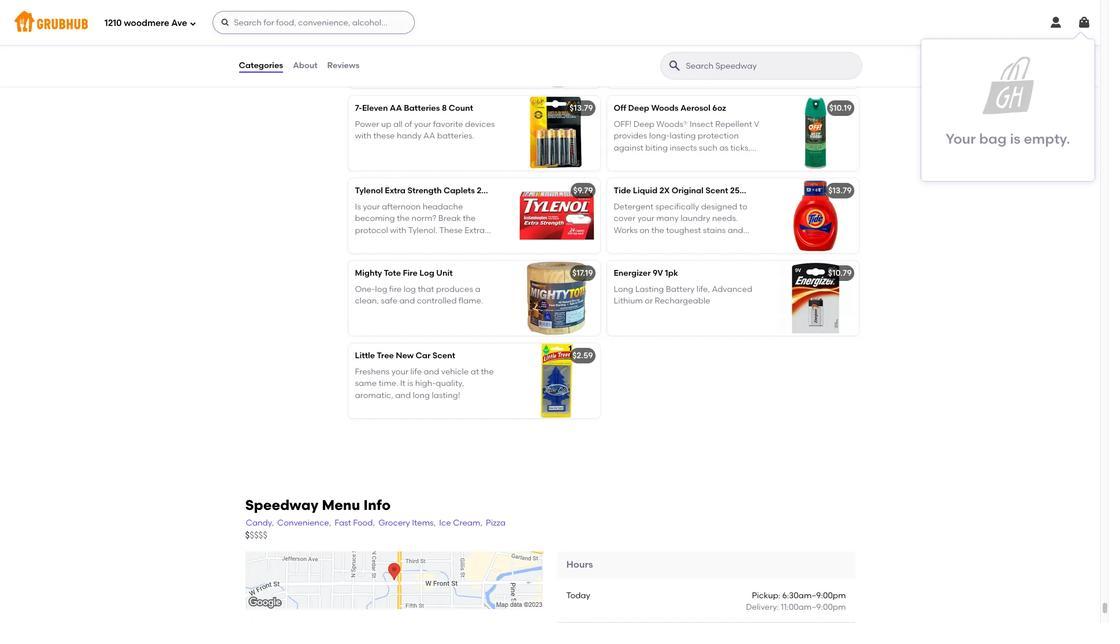 Task type: vqa. For each thing, say whether or not it's contained in the screenshot.


Task type: describe. For each thing, give the bounding box(es) containing it.
grocery tab
[[238, 43, 319, 55]]

convenience,
[[277, 519, 331, 529]]

household tab
[[238, 67, 319, 79]]

tide liquid 2x original scent 25oz
[[614, 186, 749, 196]]

mighty tote fire log unit
[[355, 269, 453, 278]]

long-
[[649, 131, 670, 141]]

menu
[[322, 497, 360, 514]]

these for handy
[[373, 131, 395, 141]]

heavy duty disposalbe cups perfect for holding drinks securely.
[[355, 37, 495, 59]]

holding
[[368, 49, 397, 59]]

eleven
[[362, 103, 388, 113]]

select
[[362, 21, 387, 30]]

today
[[566, 591, 590, 601]]

about
[[293, 61, 318, 70]]

your bag is empty. tooltip
[[921, 32, 1095, 181]]

produces
[[436, 285, 473, 295]]

securely.
[[424, 49, 458, 59]]

cover
[[614, 214, 636, 224]]

your
[[946, 131, 976, 147]]

provides
[[614, 131, 647, 141]]

off
[[614, 103, 626, 113]]

power up all of your favorite devices with these aaa batteries. button
[[607, 13, 859, 88]]

$13.79 for detergent specifically designed to cover your many laundry needs. works on the toughest stains and leaves colors vibrant and whites bright.   25oz.
[[828, 186, 852, 196]]

$13.79 for power up all of your favorite devices with these handy aa batteries.
[[570, 103, 593, 113]]

tide liquid 2x original scent 25oz image
[[772, 178, 859, 253]]

1pk
[[665, 269, 678, 278]]

your inside detergent specifically designed to cover your many laundry needs. works on the toughest stains and leaves colors vibrant and whites bright.   25oz.
[[638, 214, 655, 224]]

ice cream, button
[[439, 518, 483, 531]]

pizza button
[[485, 518, 506, 531]]

stains
[[703, 226, 726, 236]]

with for power up all of your favorite devices with these handy aa batteries.
[[355, 131, 371, 141]]

black
[[663, 155, 685, 165]]

life
[[410, 367, 422, 377]]

toughest
[[666, 226, 701, 236]]

off! deep woods® insect repellent v provides long-lasting protection against biting insects such as ticks, mosquitoes, black flies, sand flies, chiggers, and gnats
[[614, 120, 760, 176]]

mighty
[[355, 269, 382, 278]]

mosquitoes,
[[614, 155, 661, 165]]

freshens
[[355, 367, 390, 377]]

devices for power up all of your favorite devices with these aaa batteries.
[[724, 37, 754, 47]]

chiggers,
[[614, 167, 650, 176]]

drinks
[[399, 49, 422, 59]]

leaves
[[614, 237, 639, 247]]

personal care tab
[[238, 20, 319, 32]]

off! deep
[[614, 120, 655, 129]]

all for handy
[[393, 120, 403, 129]]

your up becoming
[[363, 202, 380, 212]]

count for 7-eleven aa batteries 8 count
[[449, 103, 473, 113]]

household
[[238, 68, 280, 78]]

Search for food, convenience, alcohol... search field
[[213, 11, 415, 34]]

0 horizontal spatial svg image
[[189, 20, 196, 27]]

and up "whites"
[[728, 226, 743, 236]]

1210 woodmere ave
[[105, 18, 187, 28]]

count for tylenol extra strength caplets 24 count
[[488, 186, 513, 196]]

grocery inside tab
[[238, 44, 270, 54]]

as
[[719, 143, 729, 153]]

of for aaa
[[663, 37, 671, 47]]

25oz
[[730, 186, 749, 196]]

reviews
[[327, 61, 360, 70]]

specifically
[[655, 202, 699, 212]]

afternoon
[[382, 202, 421, 212]]

power up all of your favorite devices with these aaa batteries.
[[614, 37, 754, 59]]

with for power up all of your favorite devices with these aaa batteries.
[[614, 49, 630, 59]]

delivery:
[[746, 603, 779, 613]]

extra inside 'is your afternoon headache becoming the norm? break the protocol with tylenol. these extra strength caplets will work faster and longer to relieve your pain.'
[[465, 226, 485, 236]]

$10.79
[[828, 269, 852, 278]]

0 vertical spatial aa
[[390, 103, 402, 113]]

and up high-
[[424, 367, 439, 377]]

freshens your life and vehicle at the same time. it is high-quality, aromatic, and long lasting!
[[355, 367, 494, 401]]

power for power up all of your favorite devices with these handy aa batteries.
[[355, 120, 379, 129]]

clean,
[[355, 297, 379, 306]]

hours
[[566, 560, 593, 571]]

your inside power up all of your favorite devices with these handy aa batteries.
[[414, 120, 431, 129]]

to inside 'is your afternoon headache becoming the norm? break the protocol with tylenol. these extra strength caplets will work faster and longer to relieve your pain.'
[[382, 249, 390, 259]]

and down stains
[[696, 237, 711, 247]]

1210
[[105, 18, 122, 28]]

speedway
[[245, 497, 319, 514]]

these
[[439, 226, 463, 236]]

mighty tote fire log unit image
[[513, 261, 600, 336]]

and down it
[[395, 391, 411, 401]]

break
[[438, 214, 461, 224]]

scent for original
[[706, 186, 728, 196]]

2 log from the left
[[404, 285, 416, 295]]

ice
[[439, 519, 451, 529]]

up for aaa
[[640, 37, 650, 47]]

strength inside 'is your afternoon headache becoming the norm? break the protocol with tylenol. these extra strength caplets will work faster and longer to relieve your pain.'
[[355, 237, 389, 247]]

grocery items, button
[[378, 518, 436, 531]]

all for aaa
[[652, 37, 661, 47]]

6oz
[[713, 103, 726, 113]]

tide
[[614, 186, 631, 196]]

designed
[[701, 202, 737, 212]]

pickup:
[[752, 591, 780, 601]]

on
[[640, 226, 650, 236]]

scent for car
[[433, 351, 455, 361]]

liquid
[[633, 186, 658, 196]]

favorite for batteries.
[[692, 37, 722, 47]]

aromatic,
[[355, 391, 393, 401]]

7-select plastic cups 16oz 20ct image
[[513, 13, 600, 88]]

to inside detergent specifically designed to cover your many laundry needs. works on the toughest stains and leaves colors vibrant and whites bright.   25oz.
[[739, 202, 747, 212]]

flame.
[[459, 297, 483, 306]]

detergent
[[614, 202, 654, 212]]

devices for power up all of your favorite devices with these handy aa batteries.
[[465, 120, 495, 129]]

0 vertical spatial strength
[[408, 186, 442, 196]]

$
[[245, 531, 250, 541]]

energizer 9v 1pk image
[[772, 261, 859, 336]]

24
[[477, 186, 486, 196]]

bright.
[[614, 249, 639, 259]]

1 horizontal spatial svg image
[[1049, 16, 1063, 29]]

candy,
[[246, 519, 274, 529]]

is your afternoon headache becoming the norm? break the protocol with tylenol. these extra strength caplets will work faster and longer to relieve your pain.
[[355, 202, 497, 259]]

7- for eleven
[[355, 103, 362, 113]]

aerosol
[[681, 103, 711, 113]]

with inside 'is your afternoon headache becoming the norm? break the protocol with tylenol. these extra strength caplets will work faster and longer to relieve your pain.'
[[390, 226, 406, 236]]

laundry
[[681, 214, 710, 224]]

items,
[[412, 519, 436, 529]]

7-eleven aaa batteries 8 count image
[[772, 13, 859, 88]]

0 horizontal spatial extra
[[385, 186, 406, 196]]

fast
[[335, 519, 351, 529]]

your down will
[[419, 249, 436, 259]]

pickup: 6:30am–9:00pm delivery: 11:00am–9:00pm
[[746, 591, 846, 613]]

7-eleven aa batteries 8 count image
[[513, 96, 600, 171]]

9v
[[653, 269, 663, 278]]

is inside freshens your life and vehicle at the same time. it is high-quality, aromatic, and long lasting!
[[407, 379, 413, 389]]

long lasting battery life, advanced lithium or rechargeable
[[614, 285, 752, 306]]

faster
[[457, 237, 479, 247]]

about button
[[292, 45, 318, 87]]

the inside freshens your life and vehicle at the same time. it is high-quality, aromatic, and long lasting!
[[481, 367, 494, 377]]

up for handy
[[381, 120, 391, 129]]



Task type: locate. For each thing, give the bounding box(es) containing it.
of inside power up all of your favorite devices with these aaa batteries.
[[663, 37, 671, 47]]

tylenol extra strength caplets 24 count image
[[513, 178, 600, 253]]

1 horizontal spatial extra
[[465, 226, 485, 236]]

1 vertical spatial power
[[355, 120, 379, 129]]

many
[[656, 214, 679, 224]]

batteries. inside power up all of your favorite devices with these aaa batteries.
[[675, 49, 712, 59]]

1 horizontal spatial strength
[[408, 186, 442, 196]]

with left aaa
[[614, 49, 630, 59]]

power inside power up all of your favorite devices with these aaa batteries.
[[614, 37, 638, 47]]

controlled
[[417, 297, 457, 306]]

of up handy
[[404, 120, 412, 129]]

the down afternoon
[[397, 214, 410, 224]]

batteries
[[404, 103, 440, 113]]

0 vertical spatial extra
[[385, 186, 406, 196]]

all up aaa
[[652, 37, 661, 47]]

pain.
[[438, 249, 458, 259]]

these for aaa
[[632, 49, 654, 59]]

categories
[[239, 61, 283, 70]]

these
[[632, 49, 654, 59], [373, 131, 395, 141]]

log right fire
[[404, 285, 416, 295]]

deep
[[628, 103, 649, 113]]

count
[[449, 103, 473, 113], [488, 186, 513, 196]]

becoming
[[355, 214, 395, 224]]

woods® insect
[[657, 120, 713, 129]]

0 horizontal spatial up
[[381, 120, 391, 129]]

tylenol extra strength caplets 24 count
[[355, 186, 513, 196]]

1 vertical spatial extra
[[465, 226, 485, 236]]

aa right eleven
[[390, 103, 402, 113]]

1 vertical spatial devices
[[465, 120, 495, 129]]

1 horizontal spatial devices
[[724, 37, 754, 47]]

devices inside power up all of your favorite devices with these handy aa batteries.
[[465, 120, 495, 129]]

protection
[[698, 131, 739, 141]]

1 horizontal spatial aa
[[424, 131, 435, 141]]

2 flies, from the left
[[728, 155, 745, 165]]

6:30am–9:00pm
[[782, 591, 846, 601]]

7- up heavy
[[355, 21, 362, 30]]

bag
[[979, 131, 1007, 147]]

0 horizontal spatial is
[[407, 379, 413, 389]]

extra up afternoon
[[385, 186, 406, 196]]

2 horizontal spatial with
[[614, 49, 630, 59]]

all up handy
[[393, 120, 403, 129]]

and inside 'is your afternoon headache becoming the norm? break the protocol with tylenol. these extra strength caplets will work faster and longer to relieve your pain.'
[[481, 237, 497, 247]]

2 vertical spatial with
[[390, 226, 406, 236]]

grocery down info
[[378, 519, 410, 529]]

0 vertical spatial $13.79
[[570, 103, 593, 113]]

0 horizontal spatial batteries.
[[437, 131, 474, 141]]

vibrant
[[666, 237, 694, 247]]

1 vertical spatial to
[[382, 249, 390, 259]]

0 vertical spatial count
[[449, 103, 473, 113]]

tylenol.
[[408, 226, 438, 236]]

ave
[[171, 18, 187, 28]]

to right longer
[[382, 249, 390, 259]]

0 horizontal spatial of
[[404, 120, 412, 129]]

the inside detergent specifically designed to cover your many laundry needs. works on the toughest stains and leaves colors vibrant and whites bright.   25oz.
[[652, 226, 664, 236]]

0 horizontal spatial grocery
[[238, 44, 270, 54]]

0 horizontal spatial with
[[355, 131, 371, 141]]

7- for select
[[355, 21, 362, 30]]

devices inside power up all of your favorite devices with these aaa batteries.
[[724, 37, 754, 47]]

1 horizontal spatial to
[[739, 202, 747, 212]]

all
[[652, 37, 661, 47], [393, 120, 403, 129]]

your up aaa
[[673, 37, 690, 47]]

0 vertical spatial power
[[614, 37, 638, 47]]

to down '25oz'
[[739, 202, 747, 212]]

2 horizontal spatial svg image
[[1077, 16, 1091, 29]]

aa inside power up all of your favorite devices with these handy aa batteries.
[[424, 131, 435, 141]]

1 horizontal spatial flies,
[[728, 155, 745, 165]]

is inside tooltip
[[1010, 131, 1021, 147]]

time.
[[379, 379, 398, 389]]

against
[[614, 143, 643, 153]]

$$$$$
[[245, 531, 267, 541]]

such
[[699, 143, 718, 153]]

0 vertical spatial all
[[652, 37, 661, 47]]

power up all of your favorite devices with these handy aa batteries.
[[355, 120, 495, 141]]

of up aaa
[[663, 37, 671, 47]]

7-
[[355, 21, 362, 30], [355, 103, 362, 113]]

caplets
[[391, 237, 420, 247]]

1 horizontal spatial with
[[390, 226, 406, 236]]

0 vertical spatial with
[[614, 49, 630, 59]]

your inside power up all of your favorite devices with these aaa batteries.
[[673, 37, 690, 47]]

favorite for aa
[[433, 120, 463, 129]]

these inside power up all of your favorite devices with these handy aa batteries.
[[373, 131, 395, 141]]

unit
[[436, 269, 453, 278]]

1 vertical spatial $13.79
[[828, 186, 852, 196]]

0 horizontal spatial strength
[[355, 237, 389, 247]]

1 horizontal spatial batteries.
[[675, 49, 712, 59]]

tote
[[384, 269, 401, 278]]

1 vertical spatial up
[[381, 120, 391, 129]]

sand
[[706, 155, 726, 165]]

1 vertical spatial aa
[[424, 131, 435, 141]]

up inside power up all of your favorite devices with these aaa batteries.
[[640, 37, 650, 47]]

20ct
[[459, 21, 477, 30]]

your inside freshens your life and vehicle at the same time. it is high-quality, aromatic, and long lasting!
[[392, 367, 409, 377]]

0 vertical spatial these
[[632, 49, 654, 59]]

cream,
[[453, 519, 482, 529]]

that
[[418, 285, 434, 295]]

1 vertical spatial of
[[404, 120, 412, 129]]

1 vertical spatial all
[[393, 120, 403, 129]]

all inside power up all of your favorite devices with these handy aa batteries.
[[393, 120, 403, 129]]

0 horizontal spatial flies,
[[687, 155, 704, 165]]

flies, down ticks,
[[728, 155, 745, 165]]

empty.
[[1024, 131, 1070, 147]]

strength down the protocol
[[355, 237, 389, 247]]

extra up 'faster'
[[465, 226, 485, 236]]

with inside power up all of your favorite devices with these aaa batteries.
[[614, 49, 630, 59]]

1 vertical spatial is
[[407, 379, 413, 389]]

reviews button
[[327, 45, 360, 87]]

little
[[355, 351, 375, 361]]

speedway menu info
[[245, 497, 391, 514]]

and inside one-log fire log that produces a clean, safe and controlled flame.
[[399, 297, 415, 306]]

0 vertical spatial up
[[640, 37, 650, 47]]

0 horizontal spatial count
[[449, 103, 473, 113]]

duty
[[382, 37, 399, 47]]

0 horizontal spatial devices
[[465, 120, 495, 129]]

is right bag
[[1010, 131, 1021, 147]]

11:00am–9:00pm
[[781, 603, 846, 613]]

scent up vehicle
[[433, 351, 455, 361]]

1 vertical spatial count
[[488, 186, 513, 196]]

the up colors
[[652, 226, 664, 236]]

high-
[[415, 379, 436, 389]]

0 horizontal spatial all
[[393, 120, 403, 129]]

1 vertical spatial with
[[355, 131, 371, 141]]

is right it
[[407, 379, 413, 389]]

16oz
[[440, 21, 457, 30]]

and right 'faster'
[[481, 237, 497, 247]]

these left aaa
[[632, 49, 654, 59]]

1 horizontal spatial log
[[404, 285, 416, 295]]

1 horizontal spatial grocery
[[378, 519, 410, 529]]

with inside power up all of your favorite devices with these handy aa batteries.
[[355, 131, 371, 141]]

these left handy
[[373, 131, 395, 141]]

1 vertical spatial 7-
[[355, 103, 362, 113]]

with down eleven
[[355, 131, 371, 141]]

0 horizontal spatial these
[[373, 131, 395, 141]]

work
[[436, 237, 455, 247]]

power inside power up all of your favorite devices with these handy aa batteries.
[[355, 120, 379, 129]]

and down black
[[652, 167, 667, 176]]

0 vertical spatial devices
[[724, 37, 754, 47]]

count right the "24"
[[488, 186, 513, 196]]

biting
[[645, 143, 668, 153]]

0 horizontal spatial log
[[375, 285, 387, 295]]

with up the caplets
[[390, 226, 406, 236]]

the right break
[[463, 214, 476, 224]]

little tree new car scent image
[[513, 344, 600, 419]]

1 horizontal spatial is
[[1010, 131, 1021, 147]]

food,
[[353, 519, 375, 529]]

batteries. inside power up all of your favorite devices with these handy aa batteries.
[[437, 131, 474, 141]]

and inside the off! deep woods® insect repellent v provides long-lasting protection against biting insects such as ticks, mosquitoes, black flies, sand flies, chiggers, and gnats
[[652, 167, 667, 176]]

your
[[673, 37, 690, 47], [414, 120, 431, 129], [363, 202, 380, 212], [638, 214, 655, 224], [419, 249, 436, 259], [392, 367, 409, 377]]

$10.19
[[829, 103, 852, 113]]

scent up designed
[[706, 186, 728, 196]]

your up it
[[392, 367, 409, 377]]

for
[[355, 49, 366, 59]]

0 vertical spatial batteries.
[[675, 49, 712, 59]]

$17.19
[[572, 269, 593, 278]]

0 horizontal spatial aa
[[390, 103, 402, 113]]

svg image
[[221, 18, 230, 27]]

of for handy
[[404, 120, 412, 129]]

up
[[640, 37, 650, 47], [381, 120, 391, 129]]

perfect
[[467, 37, 495, 47]]

tree
[[377, 351, 394, 361]]

8
[[442, 103, 447, 113]]

1 vertical spatial favorite
[[433, 120, 463, 129]]

Search Speedway search field
[[685, 61, 858, 72]]

0 horizontal spatial power
[[355, 120, 379, 129]]

strength
[[408, 186, 442, 196], [355, 237, 389, 247]]

lithium
[[614, 297, 643, 306]]

relieve
[[392, 249, 417, 259]]

repellent
[[715, 120, 752, 129]]

1 horizontal spatial these
[[632, 49, 654, 59]]

grocery up categories
[[238, 44, 270, 54]]

batteries. down 8
[[437, 131, 474, 141]]

batteries. up magnifying glass icon
[[675, 49, 712, 59]]

your up "on" on the top of page
[[638, 214, 655, 224]]

norm?
[[412, 214, 436, 224]]

rechargeable
[[655, 297, 710, 306]]

1 vertical spatial scent
[[433, 351, 455, 361]]

$13.79
[[570, 103, 593, 113], [828, 186, 852, 196]]

$9.79
[[573, 186, 593, 196]]

candy, button
[[245, 518, 274, 531]]

long
[[413, 391, 430, 401]]

0 vertical spatial grocery
[[238, 44, 270, 54]]

aa right handy
[[424, 131, 435, 141]]

colors
[[641, 237, 664, 247]]

1 horizontal spatial $13.79
[[828, 186, 852, 196]]

and down fire
[[399, 297, 415, 306]]

0 vertical spatial to
[[739, 202, 747, 212]]

the right at
[[481, 367, 494, 377]]

or
[[645, 297, 653, 306]]

extra
[[385, 186, 406, 196], [465, 226, 485, 236]]

main navigation navigation
[[0, 0, 1101, 45]]

longer
[[355, 249, 380, 259]]

2x
[[660, 186, 670, 196]]

1 vertical spatial strength
[[355, 237, 389, 247]]

cups
[[418, 21, 438, 30]]

1 horizontal spatial favorite
[[692, 37, 722, 47]]

safe
[[381, 297, 397, 306]]

up inside power up all of your favorite devices with these handy aa batteries.
[[381, 120, 391, 129]]

2 7- from the top
[[355, 103, 362, 113]]

1 vertical spatial grocery
[[378, 519, 410, 529]]

personal
[[238, 21, 272, 30]]

strength up headache
[[408, 186, 442, 196]]

1 horizontal spatial of
[[663, 37, 671, 47]]

energizer
[[614, 269, 651, 278]]

of inside power up all of your favorite devices with these handy aa batteries.
[[404, 120, 412, 129]]

off deep woods aerosol 6oz
[[614, 103, 726, 113]]

1 horizontal spatial count
[[488, 186, 513, 196]]

0 horizontal spatial favorite
[[433, 120, 463, 129]]

0 horizontal spatial $13.79
[[570, 103, 593, 113]]

to
[[739, 202, 747, 212], [382, 249, 390, 259]]

vehicle
[[441, 367, 469, 377]]

your bag is empty.
[[946, 131, 1070, 147]]

1 horizontal spatial up
[[640, 37, 650, 47]]

0 horizontal spatial scent
[[433, 351, 455, 361]]

log up safe
[[375, 285, 387, 295]]

count right 8
[[449, 103, 473, 113]]

of
[[663, 37, 671, 47], [404, 120, 412, 129]]

magnifying glass icon image
[[668, 59, 681, 73]]

fast food, button
[[334, 518, 376, 531]]

all inside power up all of your favorite devices with these aaa batteries.
[[652, 37, 661, 47]]

7- down reviews button on the left
[[355, 103, 362, 113]]

off deep woods aerosol 6oz image
[[772, 96, 859, 171]]

1 vertical spatial batteries.
[[437, 131, 474, 141]]

favorite inside power up all of your favorite devices with these aaa batteries.
[[692, 37, 722, 47]]

devices
[[724, 37, 754, 47], [465, 120, 495, 129]]

1 7- from the top
[[355, 21, 362, 30]]

1 horizontal spatial power
[[614, 37, 638, 47]]

svg image
[[1049, 16, 1063, 29], [1077, 16, 1091, 29], [189, 20, 196, 27]]

0 vertical spatial scent
[[706, 186, 728, 196]]

a
[[475, 285, 480, 295]]

1 flies, from the left
[[687, 155, 704, 165]]

pizza
[[486, 519, 506, 529]]

your down batteries
[[414, 120, 431, 129]]

1 log from the left
[[375, 285, 387, 295]]

1 vertical spatial these
[[373, 131, 395, 141]]

advanced
[[712, 285, 752, 295]]

flies, down insects
[[687, 155, 704, 165]]

power for power up all of your favorite devices with these aaa batteries.
[[614, 37, 638, 47]]

0 vertical spatial favorite
[[692, 37, 722, 47]]

0 vertical spatial 7-
[[355, 21, 362, 30]]

is
[[355, 202, 361, 212]]

insects
[[670, 143, 697, 153]]

0 horizontal spatial to
[[382, 249, 390, 259]]

0 vertical spatial is
[[1010, 131, 1021, 147]]

lasting
[[670, 131, 696, 141]]

0 vertical spatial of
[[663, 37, 671, 47]]

1 horizontal spatial scent
[[706, 186, 728, 196]]

these inside power up all of your favorite devices with these aaa batteries.
[[632, 49, 654, 59]]

gnats
[[669, 167, 692, 176]]

1 horizontal spatial all
[[652, 37, 661, 47]]

favorite inside power up all of your favorite devices with these handy aa batteries.
[[433, 120, 463, 129]]

care
[[274, 21, 294, 30]]



